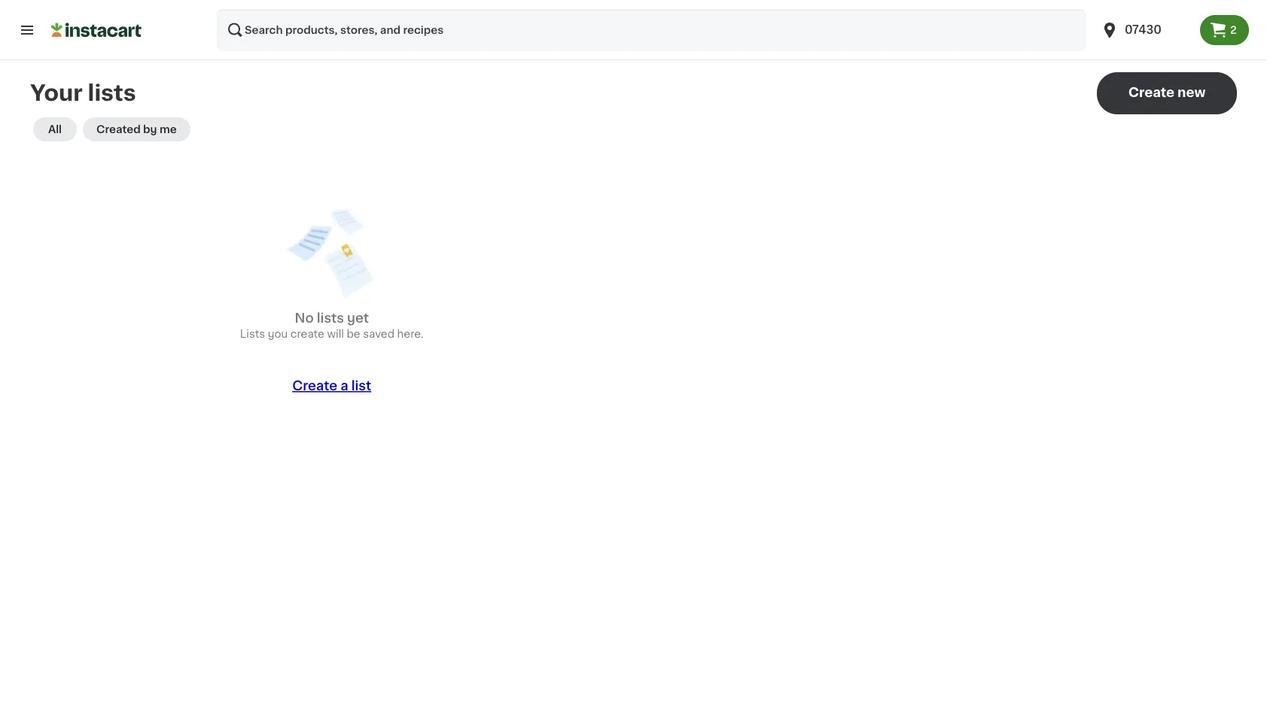 Task type: vqa. For each thing, say whether or not it's contained in the screenshot.
item carousel 'region'
no



Task type: describe. For each thing, give the bounding box(es) containing it.
created
[[96, 124, 141, 135]]

me
[[160, 124, 177, 135]]

list
[[351, 380, 371, 393]]

be
[[347, 329, 360, 340]]

create new
[[1129, 86, 1206, 99]]

by
[[143, 124, 157, 135]]

Search field
[[217, 9, 1086, 51]]

lists for your
[[88, 82, 136, 104]]

no lists yet lists you create will be saved here.
[[240, 312, 424, 340]]

2 button
[[1201, 15, 1249, 45]]

created by me button
[[83, 117, 190, 142]]

here.
[[397, 329, 424, 340]]

lists
[[240, 329, 265, 340]]

instacart logo image
[[51, 21, 142, 39]]

2
[[1231, 25, 1237, 35]]

your lists
[[30, 82, 136, 104]]

will
[[327, 329, 344, 340]]

2 07430 button from the left
[[1101, 9, 1191, 51]]



Task type: locate. For each thing, give the bounding box(es) containing it.
create a list
[[292, 380, 371, 393]]

lists inside no lists yet lists you create will be saved here.
[[317, 312, 344, 325]]

your
[[30, 82, 83, 104]]

0 horizontal spatial lists
[[88, 82, 136, 104]]

create for create a list
[[292, 380, 337, 393]]

lists for no
[[317, 312, 344, 325]]

07430
[[1125, 24, 1162, 35]]

yet
[[347, 312, 369, 325]]

0 vertical spatial create
[[1129, 86, 1175, 99]]

create
[[1129, 86, 1175, 99], [292, 380, 337, 393]]

saved
[[363, 329, 395, 340]]

new
[[1178, 86, 1206, 99]]

07430 button
[[1092, 9, 1201, 51], [1101, 9, 1191, 51]]

1 vertical spatial lists
[[317, 312, 344, 325]]

create new button
[[1097, 72, 1237, 114]]

create inside button
[[1129, 86, 1175, 99]]

lists up "will"
[[317, 312, 344, 325]]

1 07430 button from the left
[[1092, 9, 1201, 51]]

all button
[[33, 117, 77, 142]]

0 horizontal spatial create
[[292, 380, 337, 393]]

lists
[[88, 82, 136, 104], [317, 312, 344, 325]]

create left new
[[1129, 86, 1175, 99]]

lists up created
[[88, 82, 136, 104]]

1 vertical spatial create
[[292, 380, 337, 393]]

no
[[295, 312, 314, 325]]

create for create new
[[1129, 86, 1175, 99]]

a
[[341, 380, 348, 393]]

you
[[268, 329, 288, 340]]

create left a at left
[[292, 380, 337, 393]]

create a list link
[[292, 380, 371, 393]]

0 vertical spatial lists
[[88, 82, 136, 104]]

create
[[291, 329, 325, 340]]

all
[[48, 124, 62, 135]]

None search field
[[217, 9, 1086, 51]]

created by me
[[96, 124, 177, 135]]

1 horizontal spatial create
[[1129, 86, 1175, 99]]

1 horizontal spatial lists
[[317, 312, 344, 325]]



